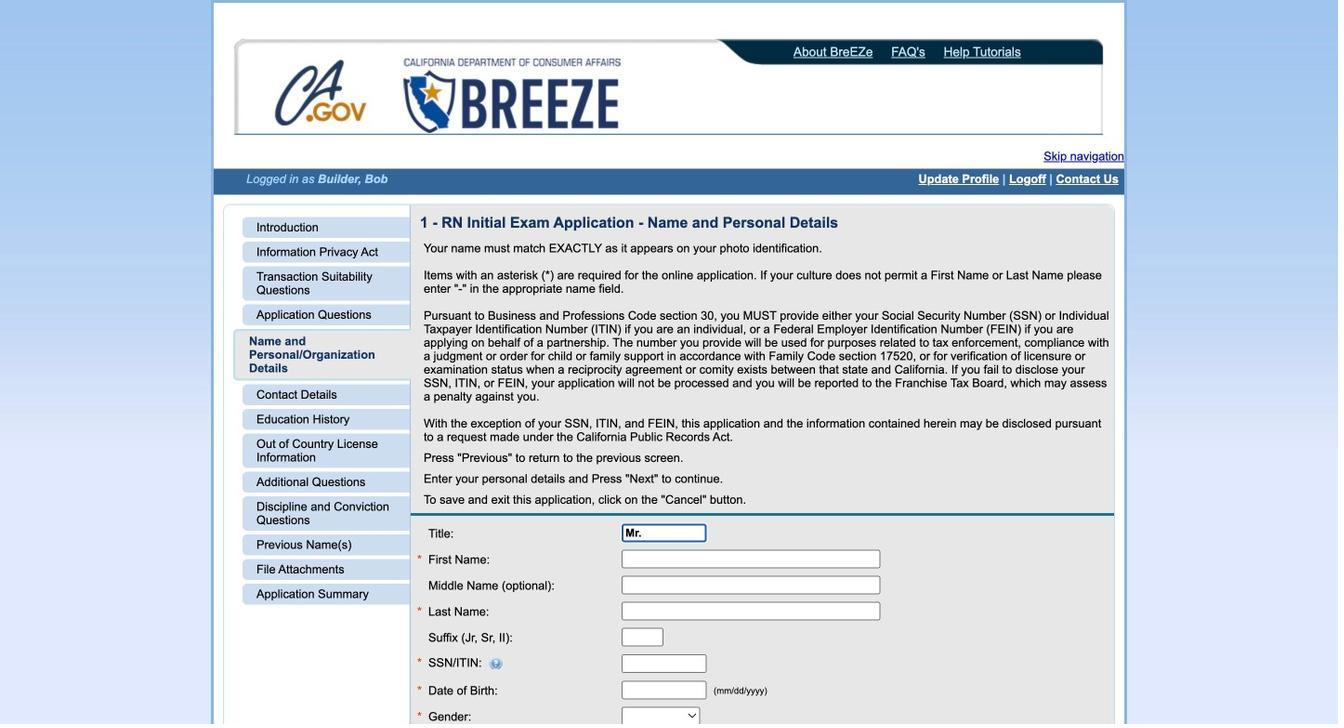 Task type: describe. For each thing, give the bounding box(es) containing it.
state of california breeze image
[[400, 59, 625, 133]]

<small>disclosure of your social security number or individual taxpayer identification number is mandatory. section 30 of the business and professions code and public law 94-455 (42 usca 405 (c)(2)(c)) authorize collection of your social security number or individual taxpayer identification number.  your social security number or individual taxpayer identification numberwill be used exclusively for tax enforcement purposes, for purposes of compliance with any judgment or order for family support in accordance with section 11350.6 of the welfare and institutions code, or for verification of licensure, certification or examination status by a licensing or examination entity which utilizes a national examination and where licensure is reciprocal with the requesting state. if you fail to disclose your social security number or individual taxpayer identification number, your application for initial or renewal of licensure/certification will not be processed. you will be reported to the franchise tax board, who may assess a $100 penalty against you.</small> image
[[482, 658, 504, 669]]



Task type: vqa. For each thing, say whether or not it's contained in the screenshot.
  radio
no



Task type: locate. For each thing, give the bounding box(es) containing it.
ca.gov image
[[274, 59, 369, 131]]

None text field
[[622, 550, 881, 568], [622, 628, 664, 646], [622, 654, 707, 673], [622, 681, 707, 699], [622, 550, 881, 568], [622, 628, 664, 646], [622, 654, 707, 673], [622, 681, 707, 699]]

None text field
[[622, 524, 707, 542], [622, 576, 881, 594], [622, 602, 881, 620], [622, 524, 707, 542], [622, 576, 881, 594], [622, 602, 881, 620]]



